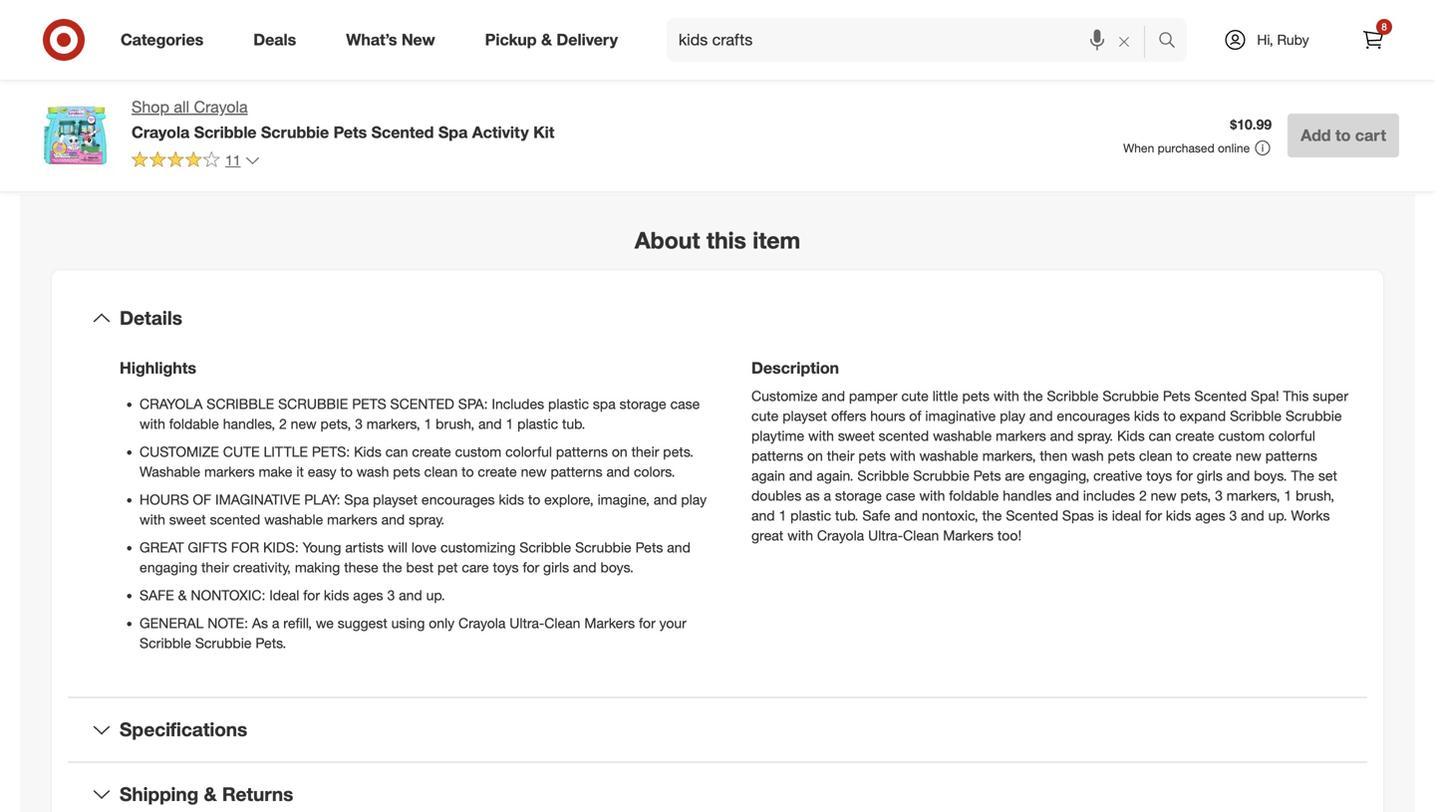 Task type: locate. For each thing, give the bounding box(es) containing it.
details button
[[68, 287, 1368, 350]]

kids right ideal
[[1166, 507, 1192, 524]]

pets down hours
[[859, 447, 886, 465]]

1 down scented
[[424, 415, 432, 433]]

1 horizontal spatial the
[[982, 507, 1002, 524]]

0 vertical spatial brush,
[[436, 415, 475, 433]]

play:
[[304, 491, 340, 508]]

markers down "cute"
[[204, 463, 255, 481]]

2 horizontal spatial scented
[[1195, 387, 1247, 405]]

pets,
[[320, 415, 351, 433], [1181, 487, 1211, 504]]

shipping
[[120, 783, 199, 806]]

pets, down expand
[[1181, 487, 1211, 504]]

their down gifts
[[201, 559, 229, 576]]

sponsored
[[1341, 142, 1400, 157]]

1 horizontal spatial girls
[[1197, 467, 1223, 485]]

pets inside shop all crayola crayola  scribble scrubbie pets scented spa activity kit
[[334, 122, 367, 142]]

for inside general note: as a refill, we suggest using only crayola ultra-clean markers for your scribble scrubbie pets.
[[639, 615, 656, 632]]

1 horizontal spatial 2
[[1139, 487, 1147, 504]]

1 horizontal spatial clean
[[1139, 447, 1173, 465]]

1 horizontal spatial details
[[903, 17, 945, 34]]

2 inside description customize and pamper cute little pets with the scribble scrubbie pets scented spa! this super cute playset offers hours of imaginative play and encourages kids to expand scribble scrubbie playtime with sweet scented washable markers and spray. kids can create custom colorful patterns on their pets with washable markers, then wash pets clean to create new patterns again and again. scribble scrubbie pets are engaging, creative toys for girls and boys. the set doubles as a storage case with foldable handles and includes 2 new pets, 3 markers, 1 brush, and 1 plastic tub. safe and nontoxic, the scented spas is ideal for kids ages 3 and up. works great with crayola ultra-clean markers too!
[[1139, 487, 1147, 504]]

2 inside crayola scribble scrubbie pets scented spa: includes plastic spa storage case with foldable handles, 2 new pets, 3 markers, 1 brush, and 1 plastic tub.
[[279, 415, 287, 433]]

tub. up explore, in the bottom of the page
[[562, 415, 586, 433]]

1 horizontal spatial colorful
[[1269, 427, 1316, 445]]

with inside 'hours of imaginative play: spa playset encourages kids to explore, imagine, and play with sweet scented washable markers and spray.'
[[140, 511, 165, 528]]

online
[[1218, 141, 1250, 156]]

kids up creative at the bottom of the page
[[1117, 427, 1145, 445]]

crayola inside general note: as a refill, we suggest using only crayola ultra-clean markers for your scribble scrubbie pets.
[[459, 615, 506, 632]]

2 horizontal spatial their
[[827, 447, 855, 465]]

scribble inside general note: as a refill, we suggest using only crayola ultra-clean markers for your scribble scrubbie pets.
[[140, 634, 191, 652]]

spa right play:
[[344, 491, 369, 508]]

scribble inside shop all crayola crayola  scribble scrubbie pets scented spa activity kit
[[194, 122, 257, 142]]

clean inside description customize and pamper cute little pets with the scribble scrubbie pets scented spa! this super cute playset offers hours of imaginative play and encourages kids to expand scribble scrubbie playtime with sweet scented washable markers and spray. kids can create custom colorful patterns on their pets with washable markers, then wash pets clean to create new patterns again and again. scribble scrubbie pets are engaging, creative toys for girls and boys. the set doubles as a storage case with foldable handles and includes 2 new pets, 3 markers, 1 brush, and 1 plastic tub. safe and nontoxic, the scented spas is ideal for kids ages 3 and up. works great with crayola ultra-clean markers too!
[[903, 527, 939, 544]]

markers
[[943, 527, 994, 544], [584, 615, 635, 632]]

deals
[[253, 30, 296, 49]]

0 vertical spatial the
[[1023, 387, 1043, 405]]

tub. inside crayola scribble scrubbie pets scented spa: includes plastic spa storage case with foldable handles, 2 new pets, 3 markers, 1 brush, and 1 plastic tub.
[[562, 415, 586, 433]]

0 vertical spatial &
[[541, 30, 552, 49]]

brush, inside crayola scribble scrubbie pets scented spa: includes plastic spa storage case with foldable handles, 2 new pets, 3 markers, 1 brush, and 1 plastic tub.
[[436, 415, 475, 433]]

0 horizontal spatial scented
[[210, 511, 260, 528]]

colorful
[[1269, 427, 1316, 445], [506, 443, 552, 461]]

toys inside description customize and pamper cute little pets with the scribble scrubbie pets scented spa! this super cute playset offers hours of imaginative play and encourages kids to expand scribble scrubbie playtime with sweet scented washable markers and spray. kids can create custom colorful patterns on their pets with washable markers, then wash pets clean to create new patterns again and again. scribble scrubbie pets are engaging, creative toys for girls and boys. the set doubles as a storage case with foldable handles and includes 2 new pets, 3 markers, 1 brush, and 1 plastic tub. safe and nontoxic, the scented spas is ideal for kids ages 3 and up. works great with crayola ultra-clean markers too!
[[1147, 467, 1173, 485]]

case up pets.
[[670, 395, 700, 413]]

markers down nontoxic,
[[943, 527, 994, 544]]

0 horizontal spatial clean
[[424, 463, 458, 481]]

on up again.
[[807, 447, 823, 465]]

boys. down imagine,
[[601, 559, 634, 576]]

artists
[[345, 539, 384, 556]]

scribble up safe
[[858, 467, 909, 485]]

1 vertical spatial markers
[[584, 615, 635, 632]]

to inside button
[[1336, 126, 1351, 145]]

custom down expand
[[1219, 427, 1265, 445]]

pets down imagine,
[[636, 539, 663, 556]]

plastic
[[548, 395, 589, 413], [517, 415, 558, 433], [791, 507, 831, 524]]

2 horizontal spatial markers,
[[1227, 487, 1280, 504]]

markers inside 'hours of imaginative play: spa playset encourages kids to explore, imagine, and play with sweet scented washable markers and spray.'
[[327, 511, 378, 528]]

when
[[1124, 141, 1155, 156]]

1 horizontal spatial cute
[[902, 387, 929, 405]]

image gallery element
[[36, 0, 694, 178]]

pets up the imaginative
[[962, 387, 990, 405]]

0 vertical spatial toys
[[1147, 467, 1173, 485]]

0 horizontal spatial play
[[681, 491, 707, 508]]

spray. up creative at the bottom of the page
[[1078, 427, 1114, 445]]

description
[[752, 358, 839, 378]]

1 vertical spatial tub.
[[835, 507, 859, 524]]

a inside general note: as a refill, we suggest using only crayola ultra-clean markers for your scribble scrubbie pets.
[[272, 615, 279, 632]]

pickup
[[485, 30, 537, 49]]

a right as
[[272, 615, 279, 632]]

1 vertical spatial 2
[[1139, 487, 1147, 504]]

brush, inside description customize and pamper cute little pets with the scribble scrubbie pets scented spa! this super cute playset offers hours of imaginative play and encourages kids to expand scribble scrubbie playtime with sweet scented washable markers and spray. kids can create custom colorful patterns on their pets with washable markers, then wash pets clean to create new patterns again and again. scribble scrubbie pets are engaging, creative toys for girls and boys. the set doubles as a storage case with foldable handles and includes 2 new pets, 3 markers, 1 brush, and 1 plastic tub. safe and nontoxic, the scented spas is ideal for kids ages 3 and up. works great with crayola ultra-clean markers too!
[[1296, 487, 1335, 504]]

plastic down includes
[[517, 415, 558, 433]]

engaging,
[[1029, 467, 1090, 485]]

0 horizontal spatial case
[[670, 395, 700, 413]]

to up 'hours of imaginative play: spa playset encourages kids to explore, imagine, and play with sweet scented washable markers and spray.'
[[462, 463, 474, 481]]

customize
[[140, 443, 219, 461]]

0 vertical spatial ultra-
[[868, 527, 903, 544]]

0 vertical spatial storage
[[620, 395, 667, 413]]

pets up creative at the bottom of the page
[[1108, 447, 1135, 465]]

again.
[[817, 467, 854, 485]]

1 vertical spatial cute
[[752, 407, 779, 425]]

details up the 'highlights'
[[120, 307, 182, 330]]

includes
[[1083, 487, 1135, 504]]

1 vertical spatial spray.
[[409, 511, 445, 528]]

case inside description customize and pamper cute little pets with the scribble scrubbie pets scented spa! this super cute playset offers hours of imaginative play and encourages kids to expand scribble scrubbie playtime with sweet scented washable markers and spray. kids can create custom colorful patterns on their pets with washable markers, then wash pets clean to create new patterns again and again. scribble scrubbie pets are engaging, creative toys for girls and boys. the set doubles as a storage case with foldable handles and includes 2 new pets, 3 markers, 1 brush, and 1 plastic tub. safe and nontoxic, the scented spas is ideal for kids ages 3 and up. works great with crayola ultra-clean markers too!
[[886, 487, 916, 504]]

0 vertical spatial case
[[670, 395, 700, 413]]

cute up "of"
[[902, 387, 929, 405]]

with down crayola
[[140, 415, 165, 433]]

for
[[1176, 467, 1193, 485], [1146, 507, 1162, 524], [523, 559, 539, 576], [303, 587, 320, 604], [639, 615, 656, 632]]

details button
[[902, 15, 946, 37]]

1 horizontal spatial spray.
[[1078, 427, 1114, 445]]

washable inside 'hours of imaginative play: spa playset encourages kids to explore, imagine, and play with sweet scented washable markers and spray.'
[[264, 511, 323, 528]]

up.
[[1269, 507, 1288, 524], [426, 587, 445, 604]]

markers up then
[[996, 427, 1046, 445]]

advertisement region
[[742, 65, 1400, 140]]

imaginative
[[925, 407, 996, 425]]

1 horizontal spatial their
[[632, 443, 659, 461]]

0 vertical spatial up.
[[1269, 507, 1288, 524]]

the up too!
[[982, 507, 1002, 524]]

can inside customize cute little pets: kids can create custom colorful patterns on their pets. washable markers make it easy to wash pets clean to create new patterns and colors.
[[385, 443, 408, 461]]

scribble down explore, in the bottom of the page
[[520, 539, 571, 556]]

2 vertical spatial markers
[[327, 511, 378, 528]]

1 horizontal spatial spa
[[438, 122, 468, 142]]

spray. up love
[[409, 511, 445, 528]]

their
[[632, 443, 659, 461], [827, 447, 855, 465], [201, 559, 229, 576]]

details right ∙
[[903, 17, 945, 34]]

foldable
[[169, 415, 219, 433], [949, 487, 999, 504]]

pets inside customize cute little pets: kids can create custom colorful patterns on their pets. washable markers make it easy to wash pets clean to create new patterns and colors.
[[393, 463, 420, 481]]

hours
[[140, 491, 189, 508]]

1 horizontal spatial storage
[[835, 487, 882, 504]]

cute
[[223, 443, 260, 461]]

playset down customize
[[783, 407, 827, 425]]

0 horizontal spatial girls
[[543, 559, 569, 576]]

scrubbie down note:
[[195, 634, 252, 652]]

pets up expand
[[1163, 387, 1191, 405]]

0 horizontal spatial pets,
[[320, 415, 351, 433]]

1 horizontal spatial ages
[[1195, 507, 1226, 524]]

scented inside shop all crayola crayola  scribble scrubbie pets scented spa activity kit
[[371, 122, 434, 142]]

play inside 'hours of imaginative play: spa playset encourages kids to explore, imagine, and play with sweet scented washable markers and spray.'
[[681, 491, 707, 508]]

ideal
[[1112, 507, 1142, 524]]

ages up suggest
[[353, 587, 383, 604]]

1 vertical spatial markers
[[204, 463, 255, 481]]

pets down what's
[[334, 122, 367, 142]]

imagine,
[[598, 491, 650, 508]]

1 horizontal spatial case
[[886, 487, 916, 504]]

sweet down of
[[169, 511, 206, 528]]

girls down explore, in the bottom of the page
[[543, 559, 569, 576]]

to left explore, in the bottom of the page
[[528, 491, 541, 508]]

0 horizontal spatial playset
[[373, 491, 418, 508]]

0 horizontal spatial sweet
[[169, 511, 206, 528]]

0 horizontal spatial scented
[[371, 122, 434, 142]]

1 vertical spatial girls
[[543, 559, 569, 576]]

encourages
[[1057, 407, 1130, 425], [422, 491, 495, 508]]

2 vertical spatial the
[[382, 559, 402, 576]]

hi, ruby
[[1257, 31, 1309, 48]]

2 vertical spatial scented
[[1006, 507, 1059, 524]]

0 horizontal spatial their
[[201, 559, 229, 576]]

custom down spa:
[[455, 443, 502, 461]]

and
[[822, 387, 845, 405], [1030, 407, 1053, 425], [478, 415, 502, 433], [1050, 427, 1074, 445], [607, 463, 630, 481], [789, 467, 813, 485], [1227, 467, 1250, 485], [1056, 487, 1079, 504], [654, 491, 677, 508], [752, 507, 775, 524], [895, 507, 918, 524], [1241, 507, 1265, 524], [381, 511, 405, 528], [667, 539, 691, 556], [573, 559, 597, 576], [399, 587, 422, 604]]

their up again.
[[827, 447, 855, 465]]

a
[[824, 487, 831, 504], [272, 615, 279, 632]]

play inside description customize and pamper cute little pets with the scribble scrubbie pets scented spa! this super cute playset offers hours of imaginative play and encourages kids to expand scribble scrubbie playtime with sweet scented washable markers and spray. kids can create custom colorful patterns on their pets with washable markers, then wash pets clean to create new patterns again and again. scribble scrubbie pets are engaging, creative toys for girls and boys. the set doubles as a storage case with foldable handles and includes 2 new pets, 3 markers, 1 brush, and 1 plastic tub. safe and nontoxic, the scented spas is ideal for kids ages 3 and up. works great with crayola ultra-clean markers too!
[[1000, 407, 1026, 425]]

crayola  scribble scrubbie pets scented spa activity kit, 4 of 6 image
[[36, 0, 357, 119]]

kids right pets:
[[354, 443, 382, 461]]

scented down what's new link
[[371, 122, 434, 142]]

1 horizontal spatial encourages
[[1057, 407, 1130, 425]]

wash right easy
[[357, 463, 389, 481]]

2 vertical spatial plastic
[[791, 507, 831, 524]]

0 vertical spatial markers
[[943, 527, 994, 544]]

scented inside description customize and pamper cute little pets with the scribble scrubbie pets scented spa! this super cute playset offers hours of imaginative play and encourages kids to expand scribble scrubbie playtime with sweet scented washable markers and spray. kids can create custom colorful patterns on their pets with washable markers, then wash pets clean to create new patterns again and again. scribble scrubbie pets are engaging, creative toys for girls and boys. the set doubles as a storage case with foldable handles and includes 2 new pets, 3 markers, 1 brush, and 1 plastic tub. safe and nontoxic, the scented spas is ideal for kids ages 3 and up. works great with crayola ultra-clean markers too!
[[879, 427, 929, 445]]

clean up 'hours of imaginative play: spa playset encourages kids to explore, imagine, and play with sweet scented washable markers and spray.'
[[424, 463, 458, 481]]

1 vertical spatial markers,
[[983, 447, 1036, 465]]

1 vertical spatial clean
[[545, 615, 581, 632]]

custom inside description customize and pamper cute little pets with the scribble scrubbie pets scented spa! this super cute playset offers hours of imaginative play and encourages kids to expand scribble scrubbie playtime with sweet scented washable markers and spray. kids can create custom colorful patterns on their pets with washable markers, then wash pets clean to create new patterns again and again. scribble scrubbie pets are engaging, creative toys for girls and boys. the set doubles as a storage case with foldable handles and includes 2 new pets, 3 markers, 1 brush, and 1 plastic tub. safe and nontoxic, the scented spas is ideal for kids ages 3 and up. works great with crayola ultra-clean markers too!
[[1219, 427, 1265, 445]]

& left returns
[[204, 783, 217, 806]]

crayola
[[140, 395, 203, 413]]

0 horizontal spatial ages
[[353, 587, 383, 604]]

wash inside customize cute little pets: kids can create custom colorful patterns on their pets. washable markers make it easy to wash pets clean to create new patterns and colors.
[[357, 463, 389, 481]]

1 horizontal spatial play
[[1000, 407, 1026, 425]]

0 horizontal spatial brush,
[[436, 415, 475, 433]]

pets, up pets:
[[320, 415, 351, 433]]

11
[[225, 151, 241, 169]]

washable
[[933, 427, 992, 445], [920, 447, 979, 465], [264, 511, 323, 528]]

suggest
[[338, 615, 388, 632]]

a right the as
[[824, 487, 831, 504]]

ages right ideal
[[1195, 507, 1226, 524]]

pets up 'hours of imaginative play: spa playset encourages kids to explore, imagine, and play with sweet scented washable markers and spray.'
[[393, 463, 420, 481]]

clean inside general note: as a refill, we suggest using only crayola ultra-clean markers for your scribble scrubbie pets.
[[545, 615, 581, 632]]

0 horizontal spatial details
[[120, 307, 182, 330]]

encourages up customizing
[[422, 491, 495, 508]]

0 horizontal spatial toys
[[493, 559, 519, 576]]

foldable down crayola
[[169, 415, 219, 433]]

clean inside customize cute little pets: kids can create custom colorful patterns on their pets. washable markers make it easy to wash pets clean to create new patterns and colors.
[[424, 463, 458, 481]]

with up the imaginative
[[994, 387, 1020, 405]]

0 horizontal spatial markers,
[[367, 415, 420, 433]]

shop
[[132, 97, 169, 117]]

markers inside description customize and pamper cute little pets with the scribble scrubbie pets scented spa! this super cute playset offers hours of imaginative play and encourages kids to expand scribble scrubbie playtime with sweet scented washable markers and spray. kids can create custom colorful patterns on their pets with washable markers, then wash pets clean to create new patterns again and again. scribble scrubbie pets are engaging, creative toys for girls and boys. the set doubles as a storage case with foldable handles and includes 2 new pets, 3 markers, 1 brush, and 1 plastic tub. safe and nontoxic, the scented spas is ideal for kids ages 3 and up. works great with crayola ultra-clean markers too!
[[996, 427, 1046, 445]]

brush, up works
[[1296, 487, 1335, 504]]

new down scrubbie
[[291, 415, 317, 433]]

0 horizontal spatial up.
[[426, 587, 445, 604]]

0 vertical spatial boys.
[[1254, 467, 1287, 485]]

1 horizontal spatial custom
[[1219, 427, 1265, 445]]

patterns
[[556, 443, 608, 461], [752, 447, 804, 465], [1266, 447, 1318, 465], [551, 463, 603, 481]]

best
[[406, 559, 434, 576]]

ultra- inside general note: as a refill, we suggest using only crayola ultra-clean markers for your scribble scrubbie pets.
[[510, 615, 545, 632]]

scribble
[[194, 122, 257, 142], [1047, 387, 1099, 405], [1230, 407, 1282, 425], [858, 467, 909, 485], [520, 539, 571, 556], [140, 634, 191, 652]]

1 vertical spatial ages
[[353, 587, 383, 604]]

& inside dropdown button
[[204, 783, 217, 806]]

love
[[412, 539, 437, 556]]

0 horizontal spatial on
[[612, 443, 628, 461]]

1
[[424, 415, 432, 433], [506, 415, 514, 433], [1284, 487, 1292, 504], [779, 507, 787, 524]]

8 link
[[1352, 18, 1396, 62]]

colorful down "this"
[[1269, 427, 1316, 445]]

markers,
[[367, 415, 420, 433], [983, 447, 1036, 465], [1227, 487, 1280, 504]]

plastic down the as
[[791, 507, 831, 524]]

spa left activity
[[438, 122, 468, 142]]

up. left works
[[1269, 507, 1288, 524]]

add to cart
[[1301, 126, 1387, 145]]

1 horizontal spatial scented
[[879, 427, 929, 445]]

1 vertical spatial play
[[681, 491, 707, 508]]

scented up expand
[[1195, 387, 1247, 405]]

great gifts for kids: young artists will love customizing scribble scrubbie pets and engaging their creativity, making these the best pet care toys for girls and boys.
[[140, 539, 691, 576]]

0 horizontal spatial the
[[382, 559, 402, 576]]

your
[[660, 615, 687, 632]]

ages
[[1195, 507, 1226, 524], [353, 587, 383, 604]]

0 vertical spatial markers,
[[367, 415, 420, 433]]

toys right creative at the bottom of the page
[[1147, 467, 1173, 485]]

crayola down safe
[[817, 527, 864, 544]]

these
[[344, 559, 379, 576]]

for
[[231, 539, 259, 556]]

0 vertical spatial spa
[[438, 122, 468, 142]]

cute up the playtime
[[752, 407, 779, 425]]

storage up safe
[[835, 487, 882, 504]]

clean inside description customize and pamper cute little pets with the scribble scrubbie pets scented spa! this super cute playset offers hours of imaginative play and encourages kids to expand scribble scrubbie playtime with sweet scented washable markers and spray. kids can create custom colorful patterns on their pets with washable markers, then wash pets clean to create new patterns again and again. scribble scrubbie pets are engaging, creative toys for girls and boys. the set doubles as a storage case with foldable handles and includes 2 new pets, 3 markers, 1 brush, and 1 plastic tub. safe and nontoxic, the scented spas is ideal for kids ages 3 and up. works great with crayola ultra-clean markers too!
[[1139, 447, 1173, 465]]

0 vertical spatial 2
[[279, 415, 287, 433]]

0 horizontal spatial markers
[[204, 463, 255, 481]]

0 horizontal spatial wash
[[357, 463, 389, 481]]

0 vertical spatial encourages
[[1057, 407, 1130, 425]]

1 horizontal spatial markers
[[327, 511, 378, 528]]

ultra- inside description customize and pamper cute little pets with the scribble scrubbie pets scented spa! this super cute playset offers hours of imaginative play and encourages kids to expand scribble scrubbie playtime with sweet scented washable markers and spray. kids can create custom colorful patterns on their pets with washable markers, then wash pets clean to create new patterns again and again. scribble scrubbie pets are engaging, creative toys for girls and boys. the set doubles as a storage case with foldable handles and includes 2 new pets, 3 markers, 1 brush, and 1 plastic tub. safe and nontoxic, the scented spas is ideal for kids ages 3 and up. works great with crayola ultra-clean markers too!
[[868, 527, 903, 544]]

doubles
[[752, 487, 802, 504]]

1 vertical spatial boys.
[[601, 559, 634, 576]]

0 horizontal spatial 2
[[279, 415, 287, 433]]

up. inside description customize and pamper cute little pets with the scribble scrubbie pets scented spa! this super cute playset offers hours of imaginative play and encourages kids to expand scribble scrubbie playtime with sweet scented washable markers and spray. kids can create custom colorful patterns on their pets with washable markers, then wash pets clean to create new patterns again and again. scribble scrubbie pets are engaging, creative toys for girls and boys. the set doubles as a storage case with foldable handles and includes 2 new pets, 3 markers, 1 brush, and 1 plastic tub. safe and nontoxic, the scented spas is ideal for kids ages 3 and up. works great with crayola ultra-clean markers too!
[[1269, 507, 1288, 524]]

scented down "of"
[[879, 427, 929, 445]]

0 horizontal spatial boys.
[[601, 559, 634, 576]]

scribble down general
[[140, 634, 191, 652]]

0 horizontal spatial cute
[[752, 407, 779, 425]]

create
[[1176, 427, 1215, 445], [412, 443, 451, 461], [1193, 447, 1232, 465], [478, 463, 517, 481]]

with down 'offers'
[[808, 427, 834, 445]]

pets inside the "great gifts for kids: young artists will love customizing scribble scrubbie pets and engaging their creativity, making these the best pet care toys for girls and boys."
[[636, 539, 663, 556]]

pickup & delivery link
[[468, 18, 643, 62]]

& for nontoxic:
[[178, 587, 187, 604]]

crayola  scribble scrubbie pets scented spa activity kit, 5 of 6 image
[[373, 0, 694, 119]]

markers left your at the left
[[584, 615, 635, 632]]

pets, inside description customize and pamper cute little pets with the scribble scrubbie pets scented spa! this super cute playset offers hours of imaginative play and encourages kids to expand scribble scrubbie playtime with sweet scented washable markers and spray. kids can create custom colorful patterns on their pets with washable markers, then wash pets clean to create new patterns again and again. scribble scrubbie pets are engaging, creative toys for girls and boys. the set doubles as a storage case with foldable handles and includes 2 new pets, 3 markers, 1 brush, and 1 plastic tub. safe and nontoxic, the scented spas is ideal for kids ages 3 and up. works great with crayola ultra-clean markers too!
[[1181, 487, 1211, 504]]

playset
[[783, 407, 827, 425], [373, 491, 418, 508]]

description customize and pamper cute little pets with the scribble scrubbie pets scented spa! this super cute playset offers hours of imaginative play and encourages kids to expand scribble scrubbie playtime with sweet scented washable markers and spray. kids can create custom colorful patterns on their pets with washable markers, then wash pets clean to create new patterns again and again. scribble scrubbie pets are engaging, creative toys for girls and boys. the set doubles as a storage case with foldable handles and includes 2 new pets, 3 markers, 1 brush, and 1 plastic tub. safe and nontoxic, the scented spas is ideal for kids ages 3 and up. works great with crayola ultra-clean markers too!
[[752, 358, 1349, 544]]

pets, inside crayola scribble scrubbie pets scented spa: includes plastic spa storage case with foldable handles, 2 new pets, 3 markers, 1 brush, and 1 plastic tub.
[[320, 415, 351, 433]]

0 horizontal spatial foldable
[[169, 415, 219, 433]]

scrubbie inside the "great gifts for kids: young artists will love customizing scribble scrubbie pets and engaging their creativity, making these the best pet care toys for girls and boys."
[[575, 539, 632, 556]]

toys
[[1147, 467, 1173, 485], [493, 559, 519, 576]]

new up explore, in the bottom of the page
[[521, 463, 547, 481]]

0 horizontal spatial &
[[178, 587, 187, 604]]

clean
[[903, 527, 939, 544], [545, 615, 581, 632]]

scrubbie down deals link
[[261, 122, 329, 142]]

wash right then
[[1072, 447, 1104, 465]]

1 vertical spatial pets,
[[1181, 487, 1211, 504]]

with down "of"
[[890, 447, 916, 465]]

boys. inside description customize and pamper cute little pets with the scribble scrubbie pets scented spa! this super cute playset offers hours of imaginative play and encourages kids to expand scribble scrubbie playtime with sweet scented washable markers and spray. kids can create custom colorful patterns on their pets with washable markers, then wash pets clean to create new patterns again and again. scribble scrubbie pets are engaging, creative toys for girls and boys. the set doubles as a storage case with foldable handles and includes 2 new pets, 3 markers, 1 brush, and 1 plastic tub. safe and nontoxic, the scented spas is ideal for kids ages 3 and up. works great with crayola ultra-clean markers too!
[[1254, 467, 1287, 485]]

0 vertical spatial markers
[[996, 427, 1046, 445]]

1 vertical spatial scented
[[210, 511, 260, 528]]

play right the imaginative
[[1000, 407, 1026, 425]]

1 vertical spatial foldable
[[949, 487, 999, 504]]

2 horizontal spatial &
[[541, 30, 552, 49]]

3 down pets
[[355, 415, 363, 433]]

toys right care in the bottom left of the page
[[493, 559, 519, 576]]

kids left expand
[[1134, 407, 1160, 425]]

with up nontoxic,
[[920, 487, 945, 504]]

2 vertical spatial washable
[[264, 511, 323, 528]]

markers
[[996, 427, 1046, 445], [204, 463, 255, 481], [327, 511, 378, 528]]

sweet inside 'hours of imaginative play: spa playset encourages kids to explore, imagine, and play with sweet scented washable markers and spray.'
[[169, 511, 206, 528]]

pamper
[[849, 387, 898, 405]]

& right pickup
[[541, 30, 552, 49]]

up. up only
[[426, 587, 445, 604]]

details
[[903, 17, 945, 34], [120, 307, 182, 330]]

spa inside 'hours of imaginative play: spa playset encourages kids to explore, imagine, and play with sweet scented washable markers and spray.'
[[344, 491, 369, 508]]

for right the "ideal"
[[303, 587, 320, 604]]

girls
[[1197, 467, 1223, 485], [543, 559, 569, 576]]

1 vertical spatial plastic
[[517, 415, 558, 433]]

2 up ideal
[[1139, 487, 1147, 504]]

kids
[[1134, 407, 1160, 425], [499, 491, 524, 508], [1166, 507, 1192, 524], [324, 587, 349, 604]]

tub. left safe
[[835, 507, 859, 524]]

are
[[1005, 467, 1025, 485]]

super
[[1313, 387, 1349, 405]]

crayola inside description customize and pamper cute little pets with the scribble scrubbie pets scented spa! this super cute playset offers hours of imaginative play and encourages kids to expand scribble scrubbie playtime with sweet scented washable markers and spray. kids can create custom colorful patterns on their pets with washable markers, then wash pets clean to create new patterns again and again. scribble scrubbie pets are engaging, creative toys for girls and boys. the set doubles as a storage case with foldable handles and includes 2 new pets, 3 markers, 1 brush, and 1 plastic tub. safe and nontoxic, the scented spas is ideal for kids ages 3 and up. works great with crayola ultra-clean markers too!
[[817, 527, 864, 544]]

to
[[1336, 126, 1351, 145], [1164, 407, 1176, 425], [1177, 447, 1189, 465], [340, 463, 353, 481], [462, 463, 474, 481], [528, 491, 541, 508]]

item
[[753, 226, 801, 254]]

their inside the "great gifts for kids: young artists will love customizing scribble scrubbie pets and engaging their creativity, making these the best pet care toys for girls and boys."
[[201, 559, 229, 576]]

0 horizontal spatial spray.
[[409, 511, 445, 528]]

0 horizontal spatial encourages
[[422, 491, 495, 508]]

1 vertical spatial &
[[178, 587, 187, 604]]

0 vertical spatial pets,
[[320, 415, 351, 433]]

0 vertical spatial clean
[[903, 527, 939, 544]]

colorful inside customize cute little pets: kids can create custom colorful patterns on their pets. washable markers make it easy to wash pets clean to create new patterns and colors.
[[506, 443, 552, 461]]

on
[[612, 443, 628, 461], [807, 447, 823, 465]]

of
[[909, 407, 922, 425]]

boys. left 'the'
[[1254, 467, 1287, 485]]

crayola right only
[[459, 615, 506, 632]]

for left your at the left
[[639, 615, 656, 632]]

scented up for
[[210, 511, 260, 528]]

1 vertical spatial spa
[[344, 491, 369, 508]]

scented
[[879, 427, 929, 445], [210, 511, 260, 528]]

1 horizontal spatial boys.
[[1254, 467, 1287, 485]]

pets
[[962, 387, 990, 405], [859, 447, 886, 465], [1108, 447, 1135, 465], [393, 463, 420, 481]]

when purchased online
[[1124, 141, 1250, 156]]

case inside crayola scribble scrubbie pets scented spa: includes plastic spa storage case with foldable handles, 2 new pets, 3 markers, 1 brush, and 1 plastic tub.
[[670, 395, 700, 413]]

1 vertical spatial details
[[120, 307, 182, 330]]

1 horizontal spatial tub.
[[835, 507, 859, 524]]

1 horizontal spatial clean
[[903, 527, 939, 544]]

0 vertical spatial sweet
[[838, 427, 875, 445]]

for right care in the bottom left of the page
[[523, 559, 539, 576]]

0 vertical spatial ages
[[1195, 507, 1226, 524]]

it
[[296, 463, 304, 481]]

ultra- right only
[[510, 615, 545, 632]]

their up colors.
[[632, 443, 659, 461]]



Task type: describe. For each thing, give the bounding box(es) containing it.
foldable inside description customize and pamper cute little pets with the scribble scrubbie pets scented spa! this super cute playset offers hours of imaginative play and encourages kids to expand scribble scrubbie playtime with sweet scented washable markers and spray. kids can create custom colorful patterns on their pets with washable markers, then wash pets clean to create new patterns again and again. scribble scrubbie pets are engaging, creative toys for girls and boys. the set doubles as a storage case with foldable handles and includes 2 new pets, 3 markers, 1 brush, and 1 plastic tub. safe and nontoxic, the scented spas is ideal for kids ages 3 and up. works great with crayola ultra-clean markers too!
[[949, 487, 999, 504]]

can inside description customize and pamper cute little pets with the scribble scrubbie pets scented spa! this super cute playset offers hours of imaginative play and encourages kids to expand scribble scrubbie playtime with sweet scented washable markers and spray. kids can create custom colorful patterns on their pets with washable markers, then wash pets clean to create new patterns again and again. scribble scrubbie pets are engaging, creative toys for girls and boys. the set doubles as a storage case with foldable handles and includes 2 new pets, 3 markers, 1 brush, and 1 plastic tub. safe and nontoxic, the scented spas is ideal for kids ages 3 and up. works great with crayola ultra-clean markers too!
[[1149, 427, 1172, 445]]

engaging
[[140, 559, 197, 576]]

this
[[707, 226, 747, 254]]

markers inside description customize and pamper cute little pets with the scribble scrubbie pets scented spa! this super cute playset offers hours of imaginative play and encourages kids to expand scribble scrubbie playtime with sweet scented washable markers and spray. kids can create custom colorful patterns on their pets with washable markers, then wash pets clean to create new patterns again and again. scribble scrubbie pets are engaging, creative toys for girls and boys. the set doubles as a storage case with foldable handles and includes 2 new pets, 3 markers, 1 brush, and 1 plastic tub. safe and nontoxic, the scented spas is ideal for kids ages 3 and up. works great with crayola ultra-clean markers too!
[[943, 527, 994, 544]]

kids up we
[[324, 587, 349, 604]]

sweet inside description customize and pamper cute little pets with the scribble scrubbie pets scented spa! this super cute playset offers hours of imaginative play and encourages kids to expand scribble scrubbie playtime with sweet scented washable markers and spray. kids can create custom colorful patterns on their pets with washable markers, then wash pets clean to create new patterns again and again. scribble scrubbie pets are engaging, creative toys for girls and boys. the set doubles as a storage case with foldable handles and includes 2 new pets, 3 markers, 1 brush, and 1 plastic tub. safe and nontoxic, the scented spas is ideal for kids ages 3 and up. works great with crayola ultra-clean markers too!
[[838, 427, 875, 445]]

crayola down shop
[[132, 122, 190, 142]]

markers, inside crayola scribble scrubbie pets scented spa: includes plastic spa storage case with foldable handles, 2 new pets, 3 markers, 1 brush, and 1 plastic tub.
[[367, 415, 420, 433]]

2 horizontal spatial the
[[1023, 387, 1043, 405]]

shipping & returns
[[120, 783, 293, 806]]

note:
[[208, 615, 248, 632]]

safe & nontoxic: ideal for kids ages 3 and up.
[[140, 587, 445, 604]]

add
[[1301, 126, 1331, 145]]

general
[[140, 615, 204, 632]]

ideal
[[269, 587, 299, 604]]

on inside description customize and pamper cute little pets with the scribble scrubbie pets scented spa! this super cute playset offers hours of imaginative play and encourages kids to expand scribble scrubbie playtime with sweet scented washable markers and spray. kids can create custom colorful patterns on their pets with washable markers, then wash pets clean to create new patterns again and again. scribble scrubbie pets are engaging, creative toys for girls and boys. the set doubles as a storage case with foldable handles and includes 2 new pets, 3 markers, 1 brush, and 1 plastic tub. safe and nontoxic, the scented spas is ideal for kids ages 3 and up. works great with crayola ultra-clean markers too!
[[807, 447, 823, 465]]

11 link
[[132, 150, 261, 173]]

as
[[252, 615, 268, 632]]

includes
[[492, 395, 544, 413]]

markers inside general note: as a refill, we suggest using only crayola ultra-clean markers for your scribble scrubbie pets.
[[584, 615, 635, 632]]

their inside description customize and pamper cute little pets with the scribble scrubbie pets scented spa! this super cute playset offers hours of imaginative play and encourages kids to expand scribble scrubbie playtime with sweet scented washable markers and spray. kids can create custom colorful patterns on their pets with washable markers, then wash pets clean to create new patterns again and again. scribble scrubbie pets are engaging, creative toys for girls and boys. the set doubles as a storage case with foldable handles and includes 2 new pets, 3 markers, 1 brush, and 1 plastic tub. safe and nontoxic, the scented spas is ideal for kids ages 3 and up. works great with crayola ultra-clean markers too!
[[827, 447, 855, 465]]

safe
[[140, 587, 174, 604]]

0 vertical spatial details
[[903, 17, 945, 34]]

kids inside 'hours of imaginative play: spa playset encourages kids to explore, imagine, and play with sweet scented washable markers and spray.'
[[499, 491, 524, 508]]

creative
[[1094, 467, 1143, 485]]

of
[[193, 491, 211, 508]]

offers
[[831, 407, 867, 425]]

kit
[[533, 122, 555, 142]]

hours of imaginative play: spa playset encourages kids to explore, imagine, and play with sweet scented washable markers and spray.
[[140, 491, 707, 528]]

scrubbie inside general note: as a refill, we suggest using only crayola ultra-clean markers for your scribble scrubbie pets.
[[195, 634, 252, 652]]

new inside customize cute little pets: kids can create custom colorful patterns on their pets. washable markers make it easy to wash pets clean to create new patterns and colors.
[[521, 463, 547, 481]]

to down expand
[[1177, 447, 1189, 465]]

ruby
[[1277, 31, 1309, 48]]

returns
[[222, 783, 293, 806]]

little
[[264, 443, 308, 461]]

hours
[[870, 407, 906, 425]]

crayola scribble scrubbie pets scented spa: includes plastic spa storage case with foldable handles, 2 new pets, 3 markers, 1 brush, and 1 plastic tub.
[[140, 395, 700, 433]]

1 vertical spatial the
[[982, 507, 1002, 524]]

image of crayola  scribble scrubbie pets scented spa activity kit image
[[36, 96, 116, 175]]

store
[[798, 17, 830, 34]]

playtime
[[752, 427, 805, 445]]

as
[[806, 487, 820, 504]]

for down expand
[[1176, 467, 1193, 485]]

scrubbie down super
[[1286, 407, 1342, 425]]

this
[[1283, 387, 1309, 405]]

spa:
[[458, 395, 488, 413]]

shop all crayola crayola  scribble scrubbie pets scented spa activity kit
[[132, 97, 555, 142]]

1 vertical spatial washable
[[920, 447, 979, 465]]

great
[[752, 527, 784, 544]]

girls inside description customize and pamper cute little pets with the scribble scrubbie pets scented spa! this super cute playset offers hours of imaginative play and encourages kids to expand scribble scrubbie playtime with sweet scented washable markers and spray. kids can create custom colorful patterns on their pets with washable markers, then wash pets clean to create new patterns again and again. scribble scrubbie pets are engaging, creative toys for girls and boys. the set doubles as a storage case with foldable handles and includes 2 new pets, 3 markers, 1 brush, and 1 plastic tub. safe and nontoxic, the scented spas is ideal for kids ages 3 and up. works great with crayola ultra-clean markers too!
[[1197, 467, 1223, 485]]

encourages inside 'hours of imaginative play: spa playset encourages kids to explore, imagine, and play with sweet scented washable markers and spray.'
[[422, 491, 495, 508]]

wash inside description customize and pamper cute little pets with the scribble scrubbie pets scented spa! this super cute playset offers hours of imaginative play and encourages kids to expand scribble scrubbie playtime with sweet scented washable markers and spray. kids can create custom colorful patterns on their pets with washable markers, then wash pets clean to create new patterns again and again. scribble scrubbie pets are engaging, creative toys for girls and boys. the set doubles as a storage case with foldable handles and includes 2 new pets, 3 markers, 1 brush, and 1 plastic tub. safe and nontoxic, the scented spas is ideal for kids ages 3 and up. works great with crayola ultra-clean markers too!
[[1072, 447, 1104, 465]]

or
[[834, 17, 846, 34]]

storage inside crayola scribble scrubbie pets scented spa: includes plastic spa storage case with foldable handles, 2 new pets, 3 markers, 1 brush, and 1 plastic tub.
[[620, 395, 667, 413]]

spray. inside description customize and pamper cute little pets with the scribble scrubbie pets scented spa! this super cute playset offers hours of imaginative play and encourages kids to expand scribble scrubbie playtime with sweet scented washable markers and spray. kids can create custom colorful patterns on their pets with washable markers, then wash pets clean to create new patterns again and again. scribble scrubbie pets are engaging, creative toys for girls and boys. the set doubles as a storage case with foldable handles and includes 2 new pets, 3 markers, 1 brush, and 1 plastic tub. safe and nontoxic, the scented spas is ideal for kids ages 3 and up. works great with crayola ultra-clean markers too!
[[1078, 427, 1114, 445]]

tub. inside description customize and pamper cute little pets with the scribble scrubbie pets scented spa! this super cute playset offers hours of imaginative play and encourages kids to expand scribble scrubbie playtime with sweet scented washable markers and spray. kids can create custom colorful patterns on their pets with washable markers, then wash pets clean to create new patterns again and again. scribble scrubbie pets are engaging, creative toys for girls and boys. the set doubles as a storage case with foldable handles and includes 2 new pets, 3 markers, 1 brush, and 1 plastic tub. safe and nontoxic, the scented spas is ideal for kids ages 3 and up. works great with crayola ultra-clean markers too!
[[835, 507, 859, 524]]

toys inside the "great gifts for kids: young artists will love customizing scribble scrubbie pets and engaging their creativity, making these the best pet care toys for girls and boys."
[[493, 559, 519, 576]]

search
[[1149, 32, 1197, 51]]

refill,
[[283, 615, 312, 632]]

3 up using
[[387, 587, 395, 604]]

3 down expand
[[1215, 487, 1223, 504]]

3 inside crayola scribble scrubbie pets scented spa: includes plastic spa storage case with foldable handles, 2 new pets, 3 markers, 1 brush, and 1 plastic tub.
[[355, 415, 363, 433]]

1 down includes
[[506, 415, 514, 433]]

handles
[[1003, 487, 1052, 504]]

general note: as a refill, we suggest using only crayola ultra-clean markers for your scribble scrubbie pets.
[[140, 615, 687, 652]]

the
[[1291, 467, 1315, 485]]

kids inside description customize and pamper cute little pets with the scribble scrubbie pets scented spa! this super cute playset offers hours of imaginative play and encourages kids to expand scribble scrubbie playtime with sweet scented washable markers and spray. kids can create custom colorful patterns on their pets with washable markers, then wash pets clean to create new patterns again and again. scribble scrubbie pets are engaging, creative toys for girls and boys. the set doubles as a storage case with foldable handles and includes 2 new pets, 3 markers, 1 brush, and 1 plastic tub. safe and nontoxic, the scented spas is ideal for kids ages 3 and up. works great with crayola ultra-clean markers too!
[[1117, 427, 1145, 445]]

with right great
[[788, 527, 813, 544]]

nontoxic,
[[922, 507, 979, 524]]

spa!
[[1251, 387, 1279, 405]]

scrubbie inside shop all crayola crayola  scribble scrubbie pets scented spa activity kit
[[261, 122, 329, 142]]

the inside the "great gifts for kids: young artists will love customizing scribble scrubbie pets and engaging their creativity, making these the best pet care toys for girls and boys."
[[382, 559, 402, 576]]

What can we help you find? suggestions appear below search field
[[667, 18, 1163, 62]]

spas
[[1063, 507, 1094, 524]]

in-store or online ∙ details
[[781, 17, 945, 34]]

about
[[635, 226, 700, 254]]

all
[[174, 97, 189, 117]]

specifications button
[[68, 698, 1368, 762]]

to inside 'hours of imaginative play: spa playset encourages kids to explore, imagine, and play with sweet scented washable markers and spray.'
[[528, 491, 541, 508]]

purchased
[[1158, 141, 1215, 156]]

0 vertical spatial plastic
[[548, 395, 589, 413]]

scented inside 'hours of imaginative play: spa playset encourages kids to explore, imagine, and play with sweet scented washable markers and spray.'
[[210, 511, 260, 528]]

great
[[140, 539, 184, 556]]

& for returns
[[204, 783, 217, 806]]

with inside crayola scribble scrubbie pets scented spa: includes plastic spa storage case with foldable handles, 2 new pets, 3 markers, 1 brush, and 1 plastic tub.
[[140, 415, 165, 433]]

pets.
[[663, 443, 694, 461]]

hi,
[[1257, 31, 1274, 48]]

playset inside description customize and pamper cute little pets with the scribble scrubbie pets scented spa! this super cute playset offers hours of imaginative play and encourages kids to expand scribble scrubbie playtime with sweet scented washable markers and spray. kids can create custom colorful patterns on their pets with washable markers, then wash pets clean to create new patterns again and again. scribble scrubbie pets are engaging, creative toys for girls and boys. the set doubles as a storage case with foldable handles and includes 2 new pets, 3 markers, 1 brush, and 1 plastic tub. safe and nontoxic, the scented spas is ideal for kids ages 3 and up. works great with crayola ultra-clean markers too!
[[783, 407, 827, 425]]

and inside crayola scribble scrubbie pets scented spa: includes plastic spa storage case with foldable handles, 2 new pets, 3 markers, 1 brush, and 1 plastic tub.
[[478, 415, 502, 433]]

add to cart button
[[1288, 114, 1400, 157]]

girls inside the "great gifts for kids: young artists will love customizing scribble scrubbie pets and engaging their creativity, making these the best pet care toys for girls and boys."
[[543, 559, 569, 576]]

new right includes
[[1151, 487, 1177, 504]]

crayola right all at the top of page
[[194, 97, 248, 117]]

highlights
[[120, 358, 196, 378]]

markers inside customize cute little pets: kids can create custom colorful patterns on their pets. washable markers make it easy to wash pets clean to create new patterns and colors.
[[204, 463, 255, 481]]

making
[[295, 559, 340, 576]]

scented
[[390, 395, 454, 413]]

1 vertical spatial scented
[[1195, 387, 1247, 405]]

scribble inside the "great gifts for kids: young artists will love customizing scribble scrubbie pets and engaging their creativity, making these the best pet care toys for girls and boys."
[[520, 539, 571, 556]]

1 down 'the'
[[1284, 487, 1292, 504]]

to right easy
[[340, 463, 353, 481]]

what's new link
[[329, 18, 460, 62]]

1 horizontal spatial scented
[[1006, 507, 1059, 524]]

activity
[[472, 122, 529, 142]]

will
[[388, 539, 408, 556]]

too!
[[998, 527, 1022, 544]]

what's
[[346, 30, 397, 49]]

customize cute little pets: kids can create custom colorful patterns on their pets. washable markers make it easy to wash pets clean to create new patterns and colors.
[[140, 443, 694, 481]]

categories link
[[104, 18, 228, 62]]

∙
[[894, 17, 898, 34]]

new inside crayola scribble scrubbie pets scented spa: includes plastic spa storage case with foldable handles, 2 new pets, 3 markers, 1 brush, and 1 plastic tub.
[[291, 415, 317, 433]]

pet
[[437, 559, 458, 576]]

1 horizontal spatial markers,
[[983, 447, 1036, 465]]

plastic inside description customize and pamper cute little pets with the scribble scrubbie pets scented spa! this super cute playset offers hours of imaginative play and encourages kids to expand scribble scrubbie playtime with sweet scented washable markers and spray. kids can create custom colorful patterns on their pets with washable markers, then wash pets clean to create new patterns again and again. scribble scrubbie pets are engaging, creative toys for girls and boys. the set doubles as a storage case with foldable handles and includes 2 new pets, 3 markers, 1 brush, and 1 plastic tub. safe and nontoxic, the scented spas is ideal for kids ages 3 and up. works great with crayola ultra-clean markers too!
[[791, 507, 831, 524]]

scribble up then
[[1047, 387, 1099, 405]]

pets left the are
[[974, 467, 1001, 485]]

8
[[1382, 20, 1387, 33]]

scribble down spa!
[[1230, 407, 1282, 425]]

scrubbie up creative at the bottom of the page
[[1103, 387, 1159, 405]]

boys. inside the "great gifts for kids: young artists will love customizing scribble scrubbie pets and engaging their creativity, making these the best pet care toys for girls and boys."
[[601, 559, 634, 576]]

foldable inside crayola scribble scrubbie pets scented spa: includes plastic spa storage case with foldable handles, 2 new pets, 3 markers, 1 brush, and 1 plastic tub.
[[169, 415, 219, 433]]

on inside customize cute little pets: kids can create custom colorful patterns on their pets. washable markers make it easy to wash pets clean to create new patterns and colors.
[[612, 443, 628, 461]]

categories
[[121, 30, 204, 49]]

cart
[[1355, 126, 1387, 145]]

deals link
[[236, 18, 321, 62]]

gifts
[[188, 539, 227, 556]]

pets:
[[312, 443, 350, 461]]

a inside description customize and pamper cute little pets with the scribble scrubbie pets scented spa! this super cute playset offers hours of imaginative play and encourages kids to expand scribble scrubbie playtime with sweet scented washable markers and spray. kids can create custom colorful patterns on their pets with washable markers, then wash pets clean to create new patterns again and again. scribble scrubbie pets are engaging, creative toys for girls and boys. the set doubles as a storage case with foldable handles and includes 2 new pets, 3 markers, 1 brush, and 1 plastic tub. safe and nontoxic, the scented spas is ideal for kids ages 3 and up. works great with crayola ultra-clean markers too!
[[824, 487, 831, 504]]

ages inside description customize and pamper cute little pets with the scribble scrubbie pets scented spa! this super cute playset offers hours of imaginative play and encourages kids to expand scribble scrubbie playtime with sweet scented washable markers and spray. kids can create custom colorful patterns on their pets with washable markers, then wash pets clean to create new patterns again and again. scribble scrubbie pets are engaging, creative toys for girls and boys. the set doubles as a storage case with foldable handles and includes 2 new pets, 3 markers, 1 brush, and 1 plastic tub. safe and nontoxic, the scented spas is ideal for kids ages 3 and up. works great with crayola ultra-clean markers too!
[[1195, 507, 1226, 524]]

custom inside customize cute little pets: kids can create custom colorful patterns on their pets. washable markers make it easy to wash pets clean to create new patterns and colors.
[[455, 443, 502, 461]]

expand
[[1180, 407, 1226, 425]]

0 vertical spatial washable
[[933, 427, 992, 445]]

search button
[[1149, 18, 1197, 66]]

creativity,
[[233, 559, 291, 576]]

colorful inside description customize and pamper cute little pets with the scribble scrubbie pets scented spa! this super cute playset offers hours of imaginative play and encourages kids to expand scribble scrubbie playtime with sweet scented washable markers and spray. kids can create custom colorful patterns on their pets with washable markers, then wash pets clean to create new patterns again and again. scribble scrubbie pets are engaging, creative toys for girls and boys. the set doubles as a storage case with foldable handles and includes 2 new pets, 3 markers, 1 brush, and 1 plastic tub. safe and nontoxic, the scented spas is ideal for kids ages 3 and up. works great with crayola ultra-clean markers too!
[[1269, 427, 1316, 445]]

new down spa!
[[1236, 447, 1262, 465]]

again
[[752, 467, 785, 485]]

delivery
[[557, 30, 618, 49]]

easy
[[308, 463, 337, 481]]

spray. inside 'hours of imaginative play: spa playset encourages kids to explore, imagine, and play with sweet scented washable markers and spray.'
[[409, 511, 445, 528]]

care
[[462, 559, 489, 576]]

new
[[402, 30, 435, 49]]

pickup & delivery
[[485, 30, 618, 49]]

handles,
[[223, 415, 275, 433]]

spa
[[593, 395, 616, 413]]

customizing
[[441, 539, 516, 556]]

and inside customize cute little pets: kids can create custom colorful patterns on their pets. washable markers make it easy to wash pets clean to create new patterns and colors.
[[607, 463, 630, 481]]

playset inside 'hours of imaginative play: spa playset encourages kids to explore, imagine, and play with sweet scented washable markers and spray.'
[[373, 491, 418, 508]]

colors.
[[634, 463, 675, 481]]

to left expand
[[1164, 407, 1176, 425]]

details inside dropdown button
[[120, 307, 182, 330]]

for right ideal
[[1146, 507, 1162, 524]]

about this item
[[635, 226, 801, 254]]

customize
[[752, 387, 818, 405]]

encourages inside description customize and pamper cute little pets with the scribble scrubbie pets scented spa! this super cute playset offers hours of imaginative play and encourages kids to expand scribble scrubbie playtime with sweet scented washable markers and spray. kids can create custom colorful patterns on their pets with washable markers, then wash pets clean to create new patterns again and again. scribble scrubbie pets are engaging, creative toys for girls and boys. the set doubles as a storage case with foldable handles and includes 2 new pets, 3 markers, 1 brush, and 1 plastic tub. safe and nontoxic, the scented spas is ideal for kids ages 3 and up. works great with crayola ultra-clean markers too!
[[1057, 407, 1130, 425]]

explore,
[[544, 491, 594, 508]]

set
[[1319, 467, 1338, 485]]

storage inside description customize and pamper cute little pets with the scribble scrubbie pets scented spa! this super cute playset offers hours of imaginative play and encourages kids to expand scribble scrubbie playtime with sweet scented washable markers and spray. kids can create custom colorful patterns on their pets with washable markers, then wash pets clean to create new patterns again and again. scribble scrubbie pets are engaging, creative toys for girls and boys. the set doubles as a storage case with foldable handles and includes 2 new pets, 3 markers, 1 brush, and 1 plastic tub. safe and nontoxic, the scented spas is ideal for kids ages 3 and up. works great with crayola ultra-clean markers too!
[[835, 487, 882, 504]]

kids inside customize cute little pets: kids can create custom colorful patterns on their pets. washable markers make it easy to wash pets clean to create new patterns and colors.
[[354, 443, 382, 461]]

safe
[[863, 507, 891, 524]]

1 down doubles on the bottom right
[[779, 507, 787, 524]]

their inside customize cute little pets: kids can create custom colorful patterns on their pets. washable markers make it easy to wash pets clean to create new patterns and colors.
[[632, 443, 659, 461]]

shipping & returns button
[[68, 763, 1368, 812]]

spa inside shop all crayola crayola  scribble scrubbie pets scented spa activity kit
[[438, 122, 468, 142]]

0 vertical spatial cute
[[902, 387, 929, 405]]

scrubbie up nontoxic,
[[913, 467, 970, 485]]

3 left works
[[1230, 507, 1237, 524]]

& for delivery
[[541, 30, 552, 49]]

for inside the "great gifts for kids: young artists will love customizing scribble scrubbie pets and engaging their creativity, making these the best pet care toys for girls and boys."
[[523, 559, 539, 576]]



Task type: vqa. For each thing, say whether or not it's contained in the screenshot.
"Arrives by 12/24" on the top left
no



